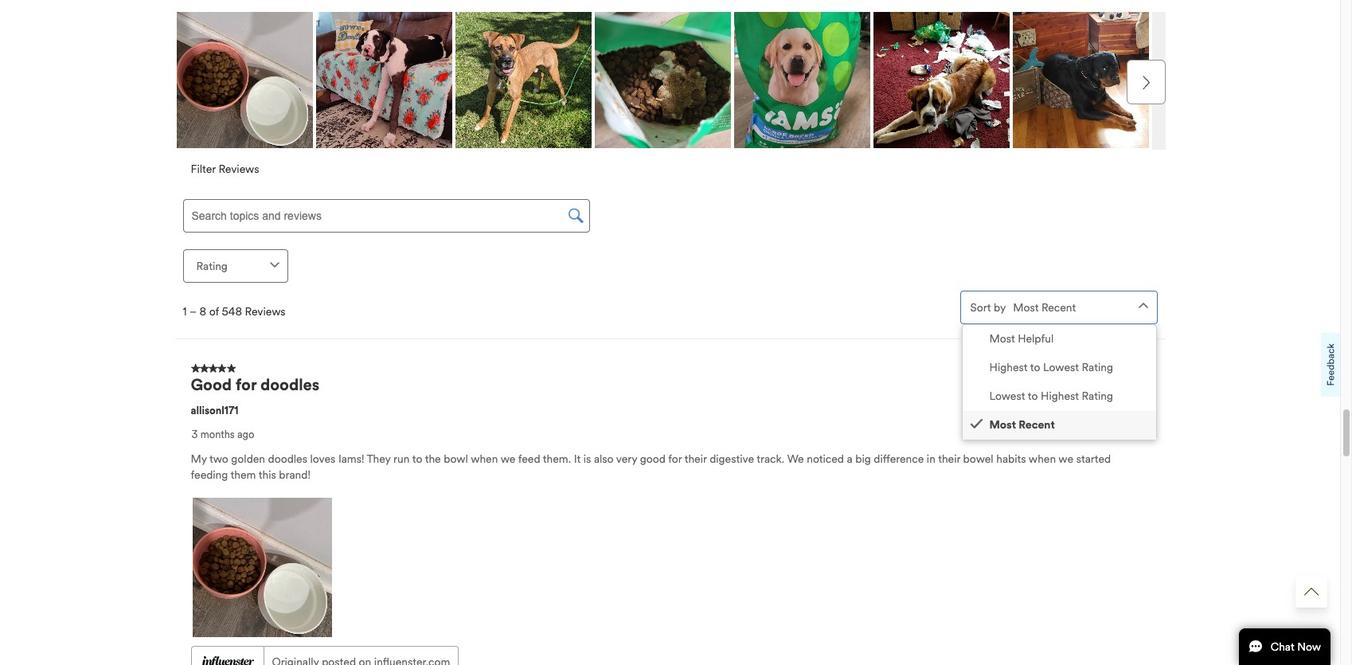 Task type: locate. For each thing, give the bounding box(es) containing it.
0 vertical spatial reviews
[[219, 163, 259, 176]]

1
[[183, 305, 187, 319]]

1 horizontal spatial when
[[1029, 452, 1056, 466]]

months
[[201, 428, 235, 441]]

1 horizontal spatial their
[[939, 452, 961, 466]]

for right 'good' on the bottom left
[[669, 452, 682, 466]]

doodles
[[261, 375, 320, 395], [268, 452, 307, 466]]

1 vertical spatial for
[[669, 452, 682, 466]]

Search topics and reviews text field
[[183, 199, 590, 233]]

we
[[788, 452, 804, 466]]

filter
[[191, 163, 216, 176]]

good for doodles
[[191, 375, 320, 395]]

a
[[847, 452, 853, 466]]

their right in
[[939, 452, 961, 466]]

reviews
[[219, 163, 259, 176], [245, 305, 286, 319]]

0 horizontal spatial their
[[685, 452, 707, 466]]

big
[[856, 452, 871, 466]]

very
[[616, 452, 638, 466]]

them
[[231, 468, 256, 482]]

to
[[412, 452, 423, 466]]

0 horizontal spatial when
[[471, 452, 498, 466]]

we
[[501, 452, 516, 466], [1059, 452, 1074, 466]]

None search field
[[183, 199, 590, 233]]

their
[[685, 452, 707, 466], [939, 452, 961, 466]]

0 vertical spatial for
[[236, 375, 257, 395]]

doodles up brand!
[[268, 452, 307, 466]]

filter reviews
[[191, 163, 259, 176]]

1 – 8 of 548 reviews
[[183, 305, 286, 319]]

for right the good
[[236, 375, 257, 395]]

1 vertical spatial reviews
[[245, 305, 286, 319]]

reviews right filter
[[219, 163, 259, 176]]

we left feed
[[501, 452, 516, 466]]

we left started
[[1059, 452, 1074, 466]]

reviews right 548
[[245, 305, 286, 319]]

when right bowl at left
[[471, 452, 498, 466]]

1 their from the left
[[685, 452, 707, 466]]

list box
[[962, 325, 1157, 441]]

bowel
[[964, 452, 994, 466]]

golden
[[231, 452, 265, 466]]

0 horizontal spatial we
[[501, 452, 516, 466]]

for
[[236, 375, 257, 395], [669, 452, 682, 466]]

brand!
[[279, 468, 311, 482]]

when right habits
[[1029, 452, 1056, 466]]

1 horizontal spatial for
[[669, 452, 682, 466]]

feeding
[[191, 468, 228, 482]]

they
[[367, 452, 391, 466]]

0 vertical spatial doodles
[[261, 375, 320, 395]]

1 horizontal spatial we
[[1059, 452, 1074, 466]]

1 vertical spatial doodles
[[268, 452, 307, 466]]

ago
[[237, 428, 254, 441]]

3 months ago
[[192, 428, 254, 441]]

for inside my two golden doodles loves iams! they run to the bowl when we feed them. it is also very good for their digestive track. we noticed a big difference in their bowel habits when we started feeding them this brand!
[[669, 452, 682, 466]]

when
[[471, 452, 498, 466], [1029, 452, 1056, 466]]

good
[[640, 452, 666, 466]]

my two golden doodles loves iams! they run to the bowl when we feed them. it is also very good for their digestive track. we noticed a big difference in their bowel habits when we started feeding them this brand!
[[191, 452, 1112, 482]]

also
[[594, 452, 614, 466]]

8
[[200, 305, 206, 319]]

doodles right the good
[[261, 375, 320, 395]]

iams!
[[339, 452, 364, 466]]

0 horizontal spatial for
[[236, 375, 257, 395]]

their left 'digestive'
[[685, 452, 707, 466]]

styled arrow button link
[[1296, 576, 1328, 608]]

2 we from the left
[[1059, 452, 1074, 466]]

bowl
[[444, 452, 468, 466]]



Task type: describe. For each thing, give the bounding box(es) containing it.
track.
[[757, 452, 785, 466]]

two
[[209, 452, 228, 466]]

1 when from the left
[[471, 452, 498, 466]]

3
[[192, 428, 198, 441]]

habits
[[997, 452, 1027, 466]]

them.
[[543, 452, 571, 466]]

started
[[1077, 452, 1112, 466]]

is
[[584, 452, 591, 466]]

digestive
[[710, 452, 754, 466]]

548
[[222, 305, 242, 319]]

it
[[574, 452, 581, 466]]

the
[[425, 452, 441, 466]]

2 their from the left
[[939, 452, 961, 466]]

my
[[191, 452, 207, 466]]

scroll to top image
[[1305, 585, 1319, 599]]

good
[[191, 375, 232, 395]]

difference
[[874, 452, 924, 466]]

noticed
[[807, 452, 844, 466]]

run
[[394, 452, 410, 466]]

in
[[927, 452, 936, 466]]

feed
[[518, 452, 541, 466]]

loves
[[310, 452, 336, 466]]

of
[[209, 305, 219, 319]]

doodles inside my two golden doodles loves iams! they run to the bowl when we feed them. it is also very good for their digestive track. we noticed a big difference in their bowel habits when we started feeding them this brand!
[[268, 452, 307, 466]]

2 when from the left
[[1029, 452, 1056, 466]]

this
[[259, 468, 276, 482]]

1 we from the left
[[501, 452, 516, 466]]

–
[[190, 305, 197, 319]]



Task type: vqa. For each thing, say whether or not it's contained in the screenshot.
1
yes



